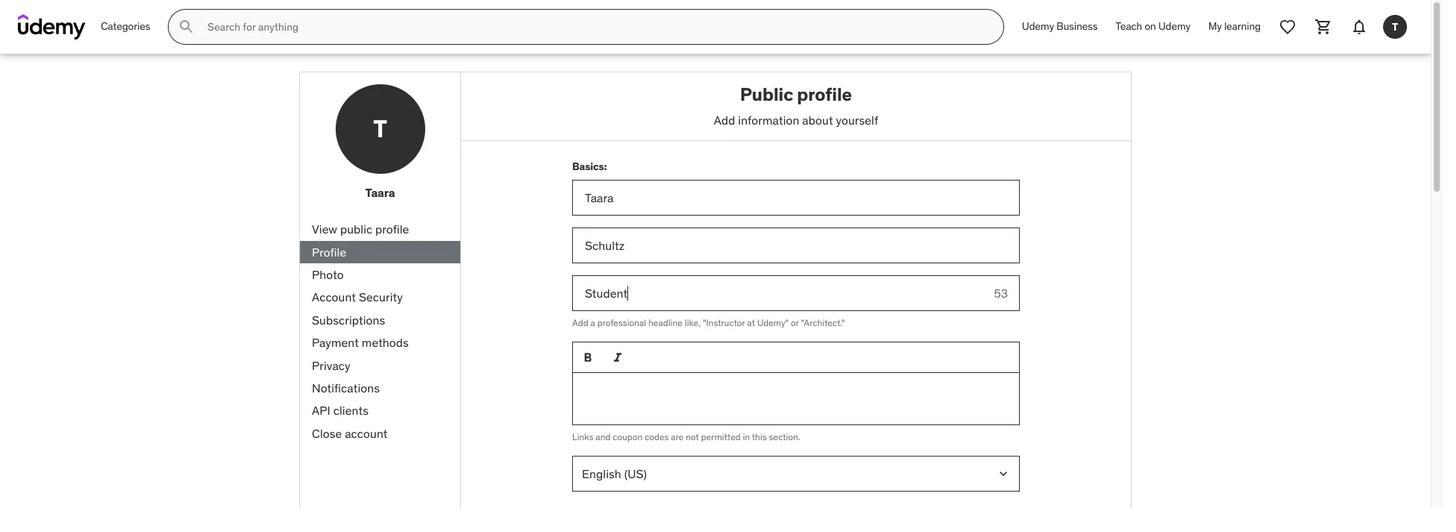 Task type: describe. For each thing, give the bounding box(es) containing it.
notifications image
[[1350, 18, 1368, 36]]

udemy image
[[18, 14, 86, 40]]

public
[[740, 83, 793, 106]]

udemy business link
[[1013, 9, 1107, 45]]

professional
[[597, 317, 646, 328]]

methods
[[362, 335, 409, 350]]

photo
[[312, 267, 344, 282]]

learning
[[1224, 20, 1261, 33]]

photo link
[[300, 263, 460, 286]]

t inside t link
[[1392, 20, 1398, 33]]

notifications link
[[300, 377, 460, 399]]

about
[[802, 113, 833, 127]]

bold image
[[580, 350, 595, 365]]

italic image
[[610, 350, 625, 365]]

subscriptions link
[[300, 309, 460, 331]]

"architect."
[[801, 317, 845, 328]]

account security
[[312, 290, 403, 305]]

coupon
[[613, 431, 643, 442]]

view public profile
[[312, 222, 409, 237]]

close account
[[312, 426, 388, 441]]

0 horizontal spatial add
[[572, 317, 588, 328]]

my
[[1208, 20, 1222, 33]]

privacy
[[312, 358, 350, 373]]

headline
[[648, 317, 683, 328]]

taara
[[365, 185, 395, 200]]

api
[[312, 403, 330, 418]]

and
[[596, 431, 611, 442]]

view public profile link
[[300, 218, 460, 241]]

udemy inside teach on udemy link
[[1158, 20, 1191, 33]]

teach on udemy link
[[1107, 9, 1200, 45]]

view
[[312, 222, 337, 237]]

like,
[[685, 317, 701, 328]]

Last Name text field
[[572, 228, 1020, 264]]

close
[[312, 426, 342, 441]]

udemy business
[[1022, 20, 1098, 33]]

permitted
[[701, 431, 741, 442]]

a
[[591, 317, 595, 328]]

1 vertical spatial profile
[[375, 222, 409, 237]]

add a professional headline like, "instructor at udemy" or "architect."
[[572, 317, 845, 328]]

profile inside public profile add information about yourself
[[797, 83, 852, 106]]

submit search image
[[178, 18, 196, 36]]

udemy inside udemy business link
[[1022, 20, 1054, 33]]

"instructor
[[703, 317, 745, 328]]



Task type: vqa. For each thing, say whether or not it's contained in the screenshot.
Udemy Business link
yes



Task type: locate. For each thing, give the bounding box(es) containing it.
are
[[671, 431, 684, 442]]

links and coupon codes are not permitted in this section.
[[572, 431, 800, 442]]

api clients link
[[300, 399, 460, 422]]

1 vertical spatial t
[[373, 113, 387, 144]]

on
[[1145, 20, 1156, 33]]

profile link
[[300, 241, 460, 263]]

privacy link
[[300, 354, 460, 377]]

1 horizontal spatial t
[[1392, 20, 1398, 33]]

in
[[743, 431, 750, 442]]

add left a
[[572, 317, 588, 328]]

yourself
[[836, 113, 878, 127]]

2 udemy from the left
[[1158, 20, 1191, 33]]

account
[[345, 426, 388, 441]]

clients
[[333, 403, 369, 418]]

Search for anything text field
[[205, 14, 985, 40]]

1 vertical spatial add
[[572, 317, 588, 328]]

this
[[752, 431, 767, 442]]

subscriptions
[[312, 312, 385, 327]]

api clients
[[312, 403, 369, 418]]

t right notifications image
[[1392, 20, 1398, 33]]

not
[[686, 431, 699, 442]]

payment methods
[[312, 335, 409, 350]]

business
[[1057, 20, 1098, 33]]

add inside public profile add information about yourself
[[714, 113, 735, 127]]

First Name text field
[[572, 180, 1020, 216]]

account
[[312, 290, 356, 305]]

add
[[714, 113, 735, 127], [572, 317, 588, 328]]

public profile add information about yourself
[[714, 83, 878, 127]]

teach
[[1116, 20, 1142, 33]]

my learning link
[[1200, 9, 1270, 45]]

t link
[[1377, 9, 1413, 45]]

0 vertical spatial t
[[1392, 20, 1398, 33]]

1 horizontal spatial udemy
[[1158, 20, 1191, 33]]

0 vertical spatial add
[[714, 113, 735, 127]]

Headline text field
[[572, 275, 982, 311]]

or
[[791, 317, 799, 328]]

add left information
[[714, 113, 735, 127]]

0 horizontal spatial t
[[373, 113, 387, 144]]

payment
[[312, 335, 359, 350]]

close account link
[[300, 422, 460, 445]]

codes
[[645, 431, 669, 442]]

profile up about
[[797, 83, 852, 106]]

security
[[359, 290, 403, 305]]

0 horizontal spatial udemy
[[1022, 20, 1054, 33]]

notifications
[[312, 380, 380, 395]]

profile
[[312, 244, 346, 259]]

t up taara
[[373, 113, 387, 144]]

1 udemy from the left
[[1022, 20, 1054, 33]]

profile up profile link
[[375, 222, 409, 237]]

udemy right on
[[1158, 20, 1191, 33]]

at
[[747, 317, 755, 328]]

1 horizontal spatial add
[[714, 113, 735, 127]]

public
[[340, 222, 372, 237]]

profile
[[797, 83, 852, 106], [375, 222, 409, 237]]

categories
[[101, 20, 150, 33]]

payment methods link
[[300, 331, 460, 354]]

0 horizontal spatial profile
[[375, 222, 409, 237]]

wishlist image
[[1279, 18, 1297, 36]]

None text field
[[572, 373, 1020, 425]]

links
[[572, 431, 593, 442]]

account security link
[[300, 286, 460, 309]]

teach on udemy
[[1116, 20, 1191, 33]]

0 vertical spatial profile
[[797, 83, 852, 106]]

shopping cart with 0 items image
[[1315, 18, 1332, 36]]

section.
[[769, 431, 800, 442]]

my learning
[[1208, 20, 1261, 33]]

categories button
[[92, 9, 159, 45]]

1 horizontal spatial profile
[[797, 83, 852, 106]]

udemy left 'business'
[[1022, 20, 1054, 33]]

53
[[994, 286, 1008, 301]]

t
[[1392, 20, 1398, 33], [373, 113, 387, 144]]

information
[[738, 113, 799, 127]]

basics:
[[572, 159, 607, 173]]

udemy
[[1022, 20, 1054, 33], [1158, 20, 1191, 33]]

udemy"
[[757, 317, 789, 328]]



